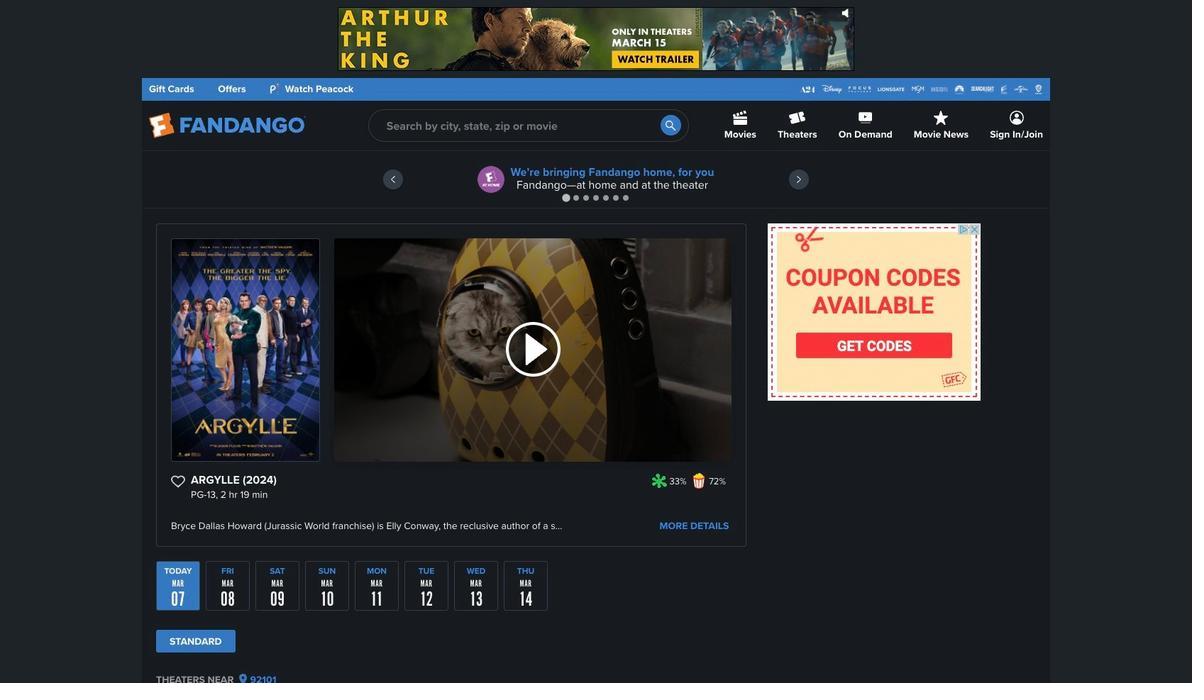 Task type: describe. For each thing, give the bounding box(es) containing it.
1 vertical spatial advertisement element
[[768, 224, 981, 401]]

select a slide to show tab list
[[142, 192, 1050, 203]]

location light image
[[239, 674, 247, 683]]

0 vertical spatial advertisement element
[[338, 7, 854, 71]]

Search by city, state, zip or movie text field
[[368, 109, 689, 142]]



Task type: locate. For each thing, give the bounding box(es) containing it.
1 of 8 group
[[156, 561, 200, 611]]

advertisement element
[[338, 7, 854, 71], [768, 224, 981, 401]]

movie summary element
[[156, 224, 746, 547]]

argylle (2024) movie poster image
[[172, 239, 319, 461]]

region
[[142, 151, 1050, 208]]

None search field
[[368, 109, 689, 142]]

option group
[[156, 630, 746, 660]]

video player application
[[334, 238, 732, 462]]

flat image
[[691, 473, 706, 489]]

offer icon image
[[478, 166, 505, 193]]

flat image
[[651, 473, 667, 489]]



Task type: vqa. For each thing, say whether or not it's contained in the screenshot.
Ballad
no



